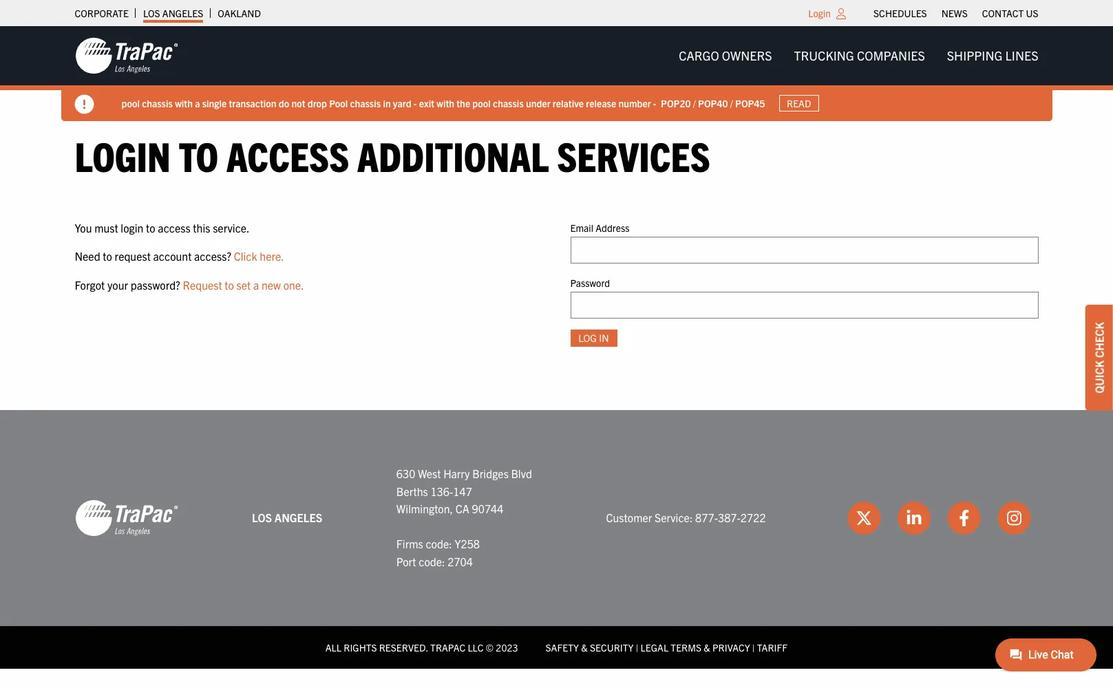 Task type: locate. For each thing, give the bounding box(es) containing it.
login link
[[808, 7, 831, 19]]

1 horizontal spatial |
[[752, 641, 755, 654]]

firms
[[396, 537, 423, 551]]

cargo owners link
[[668, 42, 783, 70]]

1 | from the left
[[636, 641, 638, 654]]

-
[[414, 97, 417, 109], [653, 97, 657, 109]]

2 chassis from the left
[[350, 97, 381, 109]]

address
[[596, 221, 630, 234]]

port
[[396, 555, 416, 569]]

1 horizontal spatial &
[[704, 641, 710, 654]]

banner
[[0, 26, 1113, 121]]

| left legal
[[636, 641, 638, 654]]

0 vertical spatial login
[[808, 7, 831, 19]]

quick check link
[[1086, 305, 1113, 411]]

pool
[[122, 97, 140, 109], [473, 97, 491, 109]]

1 vertical spatial los angeles image
[[75, 499, 178, 538]]

click here. link
[[234, 249, 284, 263]]

chassis left single
[[142, 97, 173, 109]]

menu bar
[[866, 3, 1046, 23], [668, 42, 1050, 70]]

1 horizontal spatial angeles
[[275, 511, 322, 525]]

contact us
[[982, 7, 1039, 19]]

read link
[[779, 95, 819, 112]]

los angeles image
[[75, 36, 178, 75], [75, 499, 178, 538]]

quick
[[1093, 361, 1106, 394]]

login inside main content
[[75, 130, 171, 180]]

&
[[581, 641, 588, 654], [704, 641, 710, 654]]

/
[[693, 97, 696, 109], [730, 97, 733, 109]]

chassis
[[142, 97, 173, 109], [350, 97, 381, 109], [493, 97, 524, 109]]

do
[[279, 97, 289, 109]]

1 horizontal spatial a
[[253, 278, 259, 292]]

login down solid image
[[75, 130, 171, 180]]

oakland
[[218, 7, 261, 19]]

pool
[[329, 97, 348, 109]]

to right login
[[146, 221, 155, 234]]

safety
[[546, 641, 579, 654]]

/ left pop45
[[730, 97, 733, 109]]

trucking
[[794, 48, 854, 63]]

single
[[202, 97, 227, 109]]

3 chassis from the left
[[493, 97, 524, 109]]

relative
[[553, 97, 584, 109]]

0 horizontal spatial chassis
[[142, 97, 173, 109]]

services
[[557, 130, 710, 180]]

transaction
[[229, 97, 276, 109]]

a right set
[[253, 278, 259, 292]]

0 horizontal spatial pool
[[122, 97, 140, 109]]

login
[[808, 7, 831, 19], [75, 130, 171, 180]]

& right terms
[[704, 641, 710, 654]]

a inside main content
[[253, 278, 259, 292]]

0 horizontal spatial |
[[636, 641, 638, 654]]

None submit
[[570, 330, 617, 347]]

tariff
[[757, 641, 788, 654]]

0 horizontal spatial with
[[175, 97, 193, 109]]

tariff link
[[757, 641, 788, 654]]

login
[[121, 221, 143, 234]]

to left set
[[225, 278, 234, 292]]

1 horizontal spatial los
[[252, 511, 272, 525]]

2 / from the left
[[730, 97, 733, 109]]

under
[[526, 97, 551, 109]]

pop40
[[698, 97, 728, 109]]

wilmington,
[[396, 502, 453, 516]]

menu bar up shipping
[[866, 3, 1046, 23]]

Password password field
[[570, 292, 1039, 319]]

1 vertical spatial a
[[253, 278, 259, 292]]

1 vertical spatial los
[[252, 511, 272, 525]]

safety & security link
[[546, 641, 634, 654]]

0 horizontal spatial los angeles
[[143, 7, 203, 19]]

2 los angeles image from the top
[[75, 499, 178, 538]]

/ left pop40
[[693, 97, 696, 109]]

harry
[[443, 467, 470, 481]]

code: right port
[[419, 555, 445, 569]]

us
[[1026, 7, 1039, 19]]

1 horizontal spatial with
[[437, 97, 454, 109]]

terms
[[671, 641, 702, 654]]

& right safety
[[581, 641, 588, 654]]

1 los angeles image from the top
[[75, 36, 178, 75]]

menu bar down light icon
[[668, 42, 1050, 70]]

this
[[193, 221, 210, 234]]

chassis left under
[[493, 97, 524, 109]]

with left single
[[175, 97, 193, 109]]

rights
[[344, 641, 377, 654]]

chassis left in at the left
[[350, 97, 381, 109]]

- right number
[[653, 97, 657, 109]]

account
[[153, 249, 192, 263]]

0 vertical spatial angeles
[[162, 7, 203, 19]]

1 horizontal spatial -
[[653, 97, 657, 109]]

pool right solid image
[[122, 97, 140, 109]]

shipping
[[947, 48, 1003, 63]]

corporate
[[75, 7, 129, 19]]

1 vertical spatial code:
[[419, 555, 445, 569]]

- left exit
[[414, 97, 417, 109]]

owners
[[722, 48, 772, 63]]

| left tariff link
[[752, 641, 755, 654]]

0 vertical spatial menu bar
[[866, 3, 1046, 23]]

cargo
[[679, 48, 719, 63]]

1 vertical spatial angeles
[[275, 511, 322, 525]]

need
[[75, 249, 100, 263]]

0 horizontal spatial login
[[75, 130, 171, 180]]

0 horizontal spatial -
[[414, 97, 417, 109]]

service.
[[213, 221, 250, 234]]

1 vertical spatial login
[[75, 130, 171, 180]]

read
[[787, 97, 811, 109]]

login left light icon
[[808, 7, 831, 19]]

news link
[[942, 3, 968, 23]]

1 horizontal spatial pool
[[473, 97, 491, 109]]

login to access additional services main content
[[61, 130, 1052, 369]]

to
[[179, 130, 218, 180], [146, 221, 155, 234], [103, 249, 112, 263], [225, 278, 234, 292]]

additional
[[357, 130, 549, 180]]

2 with from the left
[[437, 97, 454, 109]]

pool right the
[[473, 97, 491, 109]]

banner containing cargo owners
[[0, 26, 1113, 121]]

1 horizontal spatial chassis
[[350, 97, 381, 109]]

|
[[636, 641, 638, 654], [752, 641, 755, 654]]

0 vertical spatial a
[[195, 97, 200, 109]]

with left the
[[437, 97, 454, 109]]

code: up 2704
[[426, 537, 452, 551]]

none submit inside login to access additional services main content
[[570, 330, 617, 347]]

0 horizontal spatial a
[[195, 97, 200, 109]]

1 vertical spatial menu bar
[[668, 42, 1050, 70]]

1 horizontal spatial los angeles
[[252, 511, 322, 525]]

0 horizontal spatial /
[[693, 97, 696, 109]]

2 horizontal spatial chassis
[[493, 97, 524, 109]]

1 - from the left
[[414, 97, 417, 109]]

0 horizontal spatial los
[[143, 7, 160, 19]]

0 vertical spatial los angeles image
[[75, 36, 178, 75]]

1 horizontal spatial login
[[808, 7, 831, 19]]

release
[[586, 97, 616, 109]]

oakland link
[[218, 3, 261, 23]]

customer service: 877-387-2722
[[606, 511, 766, 525]]

1 horizontal spatial /
[[730, 97, 733, 109]]

check
[[1093, 322, 1106, 358]]

email
[[570, 221, 593, 234]]

all
[[326, 641, 342, 654]]

menu bar inside 'banner'
[[668, 42, 1050, 70]]

a left single
[[195, 97, 200, 109]]

menu bar containing cargo owners
[[668, 42, 1050, 70]]

los angeles
[[143, 7, 203, 19], [252, 511, 322, 525]]

news
[[942, 7, 968, 19]]

0 horizontal spatial &
[[581, 641, 588, 654]]

footer
[[0, 410, 1113, 669]]

angeles
[[162, 7, 203, 19], [275, 511, 322, 525]]

0 vertical spatial los angeles
[[143, 7, 203, 19]]



Task type: describe. For each thing, give the bounding box(es) containing it.
1 pool from the left
[[122, 97, 140, 109]]

Email Address text field
[[570, 237, 1039, 264]]

387-
[[718, 511, 741, 525]]

light image
[[837, 8, 846, 19]]

trucking companies link
[[783, 42, 936, 70]]

to down single
[[179, 130, 218, 180]]

number
[[619, 97, 651, 109]]

access
[[226, 130, 349, 180]]

forgot
[[75, 278, 105, 292]]

2 & from the left
[[704, 641, 710, 654]]

must
[[94, 221, 118, 234]]

click
[[234, 249, 257, 263]]

pop20
[[661, 97, 691, 109]]

not
[[292, 97, 305, 109]]

forgot your password? request to set a new one.
[[75, 278, 304, 292]]

safety & security | legal terms & privacy | tariff
[[546, 641, 788, 654]]

1 chassis from the left
[[142, 97, 173, 109]]

here.
[[260, 249, 284, 263]]

access
[[158, 221, 191, 234]]

all rights reserved. trapac llc © 2023
[[326, 641, 518, 654]]

in
[[383, 97, 391, 109]]

one.
[[283, 278, 304, 292]]

630
[[396, 467, 415, 481]]

2 - from the left
[[653, 97, 657, 109]]

y258
[[455, 537, 480, 551]]

2 pool from the left
[[473, 97, 491, 109]]

0 horizontal spatial angeles
[[162, 7, 203, 19]]

the
[[457, 97, 470, 109]]

companies
[[857, 48, 925, 63]]

1 & from the left
[[581, 641, 588, 654]]

877-
[[695, 511, 718, 525]]

footer containing 630 west harry bridges blvd
[[0, 410, 1113, 669]]

yard
[[393, 97, 411, 109]]

1 / from the left
[[693, 97, 696, 109]]

schedules
[[874, 7, 927, 19]]

reserved.
[[379, 641, 428, 654]]

1 with from the left
[[175, 97, 193, 109]]

menu bar containing schedules
[[866, 3, 1046, 23]]

email address
[[570, 221, 630, 234]]

login for login link
[[808, 7, 831, 19]]

your
[[107, 278, 128, 292]]

2023
[[496, 641, 518, 654]]

los inside footer
[[252, 511, 272, 525]]

request
[[115, 249, 151, 263]]

login to access additional services
[[75, 130, 710, 180]]

customer
[[606, 511, 652, 525]]

2722
[[741, 511, 766, 525]]

shipping lines link
[[936, 42, 1050, 70]]

0 vertical spatial los
[[143, 7, 160, 19]]

you
[[75, 221, 92, 234]]

0 vertical spatial code:
[[426, 537, 452, 551]]

request
[[183, 278, 222, 292]]

to right the need on the top left of the page
[[103, 249, 112, 263]]

login for login to access additional services
[[75, 130, 171, 180]]

©
[[486, 641, 494, 654]]

630 west harry bridges blvd berths 136-147 wilmington, ca 90744
[[396, 467, 532, 516]]

legal
[[641, 641, 669, 654]]

angeles inside footer
[[275, 511, 322, 525]]

exit
[[419, 97, 434, 109]]

service:
[[655, 511, 693, 525]]

90744
[[472, 502, 504, 516]]

contact
[[982, 7, 1024, 19]]

privacy
[[713, 641, 750, 654]]

1 vertical spatial los angeles
[[252, 511, 322, 525]]

set
[[237, 278, 251, 292]]

trucking companies
[[794, 48, 925, 63]]

berths
[[396, 484, 428, 498]]

contact us link
[[982, 3, 1039, 23]]

new
[[262, 278, 281, 292]]

bridges
[[472, 467, 509, 481]]

west
[[418, 467, 441, 481]]

firms code:  y258 port code:  2704
[[396, 537, 480, 569]]

147
[[453, 484, 472, 498]]

corporate link
[[75, 3, 129, 23]]

need to request account access? click here.
[[75, 249, 284, 263]]

drop
[[308, 97, 327, 109]]

llc
[[468, 641, 484, 654]]

pool chassis with a single transaction  do not drop pool chassis in yard -  exit with the pool chassis under relative release number -  pop20 / pop40 / pop45
[[122, 97, 765, 109]]

schedules link
[[874, 3, 927, 23]]

legal terms & privacy link
[[641, 641, 750, 654]]

trapac
[[430, 641, 466, 654]]

2 | from the left
[[752, 641, 755, 654]]

solid image
[[75, 95, 94, 114]]

security
[[590, 641, 634, 654]]

136-
[[431, 484, 453, 498]]

shipping lines
[[947, 48, 1039, 63]]

los angeles link
[[143, 3, 203, 23]]

lines
[[1006, 48, 1039, 63]]

access?
[[194, 249, 231, 263]]

ca
[[456, 502, 469, 516]]

2704
[[448, 555, 473, 569]]



Task type: vqa. For each thing, say whether or not it's contained in the screenshot.
Oakland
yes



